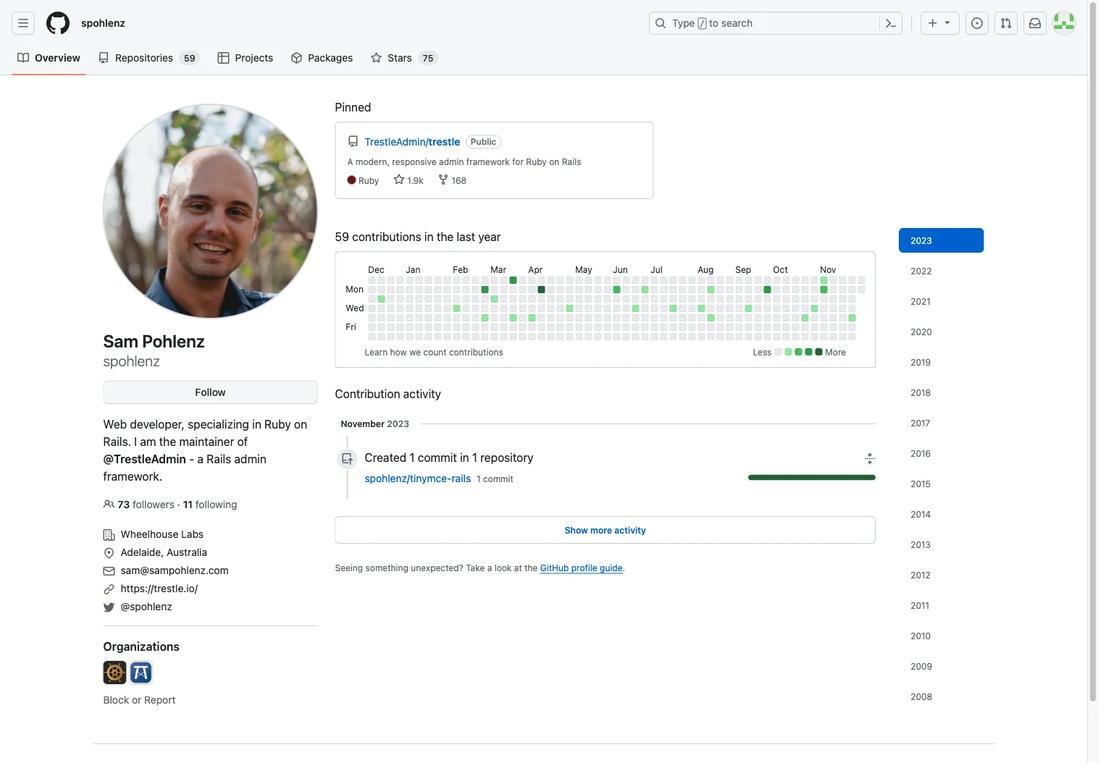 Task type: describe. For each thing, give the bounding box(es) containing it.
2014 link
[[899, 502, 984, 527]]

home location: adelaide, australia element
[[103, 542, 318, 560]]

overview
[[35, 52, 80, 64]]

may
[[576, 264, 592, 275]]

location image
[[103, 548, 115, 559]]

spohlenz inside spohlenz link
[[81, 17, 125, 29]]

link image
[[103, 584, 115, 596]]

repo push image
[[342, 454, 353, 465]]

people image
[[103, 499, 115, 510]]

framework
[[466, 156, 510, 167]]

2008
[[911, 692, 933, 702]]

responsive
[[392, 156, 437, 167]]

labs
[[181, 528, 204, 540]]

packages
[[308, 52, 353, 64]]

november
[[341, 419, 385, 429]]

2023 link
[[899, 228, 984, 253]]

spohlenz link
[[75, 12, 131, 35]]

learn
[[365, 347, 388, 357]]

organizations
[[103, 640, 180, 654]]

show more activity button
[[335, 517, 876, 544]]

75
[[423, 53, 433, 63]]

view spohlenz's full-sized avatar image
[[103, 104, 318, 319]]

spohlenz/tinymce-rails link
[[365, 472, 471, 484]]

trestle
[[429, 135, 460, 147]]

- a rails admin framework.
[[103, 452, 266, 484]]

less
[[753, 347, 772, 357]]

search
[[722, 17, 753, 29]]

trestleadmin/
[[365, 135, 429, 147]]

0 horizontal spatial 2023
[[387, 419, 409, 429]]

.
[[623, 563, 625, 573]]

block
[[103, 694, 129, 706]]

@spohlenz
[[121, 601, 172, 613]]

59       contributions         in the last year
[[335, 230, 501, 244]]

public
[[471, 137, 497, 147]]

https://trestle.io/
[[121, 583, 198, 594]]

spohlenz/tinymce-rails 1 commit
[[365, 472, 514, 484]]

wed
[[346, 303, 364, 313]]

package image
[[291, 52, 302, 64]]

@trestleadmin link
[[103, 452, 186, 466]]

fri
[[346, 322, 356, 332]]

web
[[103, 418, 127, 431]]

2021 link
[[899, 289, 984, 314]]

1 vertical spatial a
[[487, 563, 492, 573]]

type
[[672, 17, 695, 29]]

adelaide, australia
[[121, 546, 207, 558]]

created 1             commit in             1             repository
[[365, 451, 534, 465]]

plus image
[[927, 17, 939, 29]]

59 for 59       contributions         in the last year
[[335, 230, 349, 244]]

1 horizontal spatial 2023
[[911, 235, 932, 246]]

report
[[144, 694, 176, 706]]

mar
[[491, 264, 506, 275]]

repo image
[[98, 52, 109, 64]]

feb
[[453, 264, 468, 275]]

rails
[[452, 472, 471, 484]]

star image
[[370, 52, 382, 64]]

repo image
[[347, 136, 359, 147]]

2011 link
[[899, 593, 984, 618]]

issue opened image
[[972, 17, 983, 29]]

to
[[709, 17, 719, 29]]

contribution
[[335, 387, 400, 401]]

1 up 1 commit link
[[472, 451, 477, 465]]

2013
[[911, 540, 931, 550]]

1 up spohlenz/tinymce-
[[410, 451, 415, 465]]

web developer, specializing in ruby on rails. i am the maintainer of @trestleadmin
[[103, 418, 307, 466]]

github
[[540, 563, 569, 573]]

2008 link
[[899, 685, 984, 709]]

1.9k
[[405, 175, 424, 185]]

show more activity
[[565, 525, 646, 535]]

59 for 59
[[184, 53, 195, 63]]

book image
[[17, 52, 29, 64]]

0 horizontal spatial contributions
[[352, 230, 422, 244]]

take
[[466, 563, 485, 573]]

created
[[365, 451, 407, 465]]

@wheelhousecms image
[[103, 661, 126, 685]]

more
[[825, 347, 846, 357]]

commit inside spohlenz/tinymce-rails 1 commit
[[483, 474, 514, 484]]

trestleadmin/ trestle
[[365, 135, 460, 147]]

1 vertical spatial contributions
[[449, 347, 503, 357]]

sep
[[736, 264, 751, 275]]

twitter image
[[103, 602, 115, 614]]

2022
[[911, 266, 932, 276]]

spohlenz/tinymce-
[[365, 472, 452, 484]]

november 2023
[[341, 419, 409, 429]]

73
[[118, 498, 130, 510]]

2012 link
[[899, 563, 984, 588]]

admin for responsive
[[439, 156, 464, 167]]

contribution activity
[[335, 387, 441, 401]]

guide
[[600, 563, 623, 573]]

2015 link
[[899, 472, 984, 496]]

2018 link
[[899, 380, 984, 405]]

jan
[[406, 264, 421, 275]]

admin for rails
[[234, 452, 266, 466]]

profile
[[571, 563, 598, 573]]

11
[[183, 498, 193, 510]]

1 inside spohlenz/tinymce-rails 1 commit
[[477, 474, 481, 484]]

seeing something unexpected? take a look at the github profile guide .
[[335, 563, 625, 573]]

of
[[237, 435, 248, 449]]

framework.
[[103, 470, 162, 484]]

learn how we count contributions
[[365, 347, 503, 357]]

triangle down image
[[942, 16, 953, 28]]

2014
[[911, 509, 931, 519]]

sam@sampohlenz.com link
[[121, 564, 229, 576]]

ruby inside web developer, specializing in ruby on rails. i am the maintainer of @trestleadmin
[[264, 418, 291, 431]]

2016
[[911, 448, 931, 459]]



Task type: vqa. For each thing, say whether or not it's contained in the screenshot.
Explore repositories navigation
no



Task type: locate. For each thing, give the bounding box(es) containing it.
command palette image
[[885, 17, 897, 29]]

rails inside - a rails admin framework.
[[207, 452, 231, 466]]

0 horizontal spatial in
[[252, 418, 261, 431]]

1 horizontal spatial rails
[[562, 156, 581, 167]]

1 vertical spatial rails
[[207, 452, 231, 466]]

0 horizontal spatial a
[[197, 452, 204, 466]]

for
[[512, 156, 524, 167]]

block or report button
[[103, 693, 176, 708]]

a left look
[[487, 563, 492, 573]]

the right 'am'
[[159, 435, 176, 449]]

in inside button
[[460, 451, 469, 465]]

2 horizontal spatial in
[[460, 451, 469, 465]]

168 link
[[438, 174, 467, 187]]

following
[[195, 498, 237, 510]]

-
[[189, 452, 194, 466]]

spohlenz
[[81, 17, 125, 29], [103, 352, 160, 369]]

rails.
[[103, 435, 131, 449]]

59 up mon
[[335, 230, 349, 244]]

1 vertical spatial 59
[[335, 230, 349, 244]]

cell
[[368, 277, 376, 284], [378, 277, 385, 284], [387, 277, 394, 284], [397, 277, 404, 284], [406, 277, 413, 284], [415, 277, 423, 284], [425, 277, 432, 284], [434, 277, 441, 284], [444, 277, 451, 284], [453, 277, 460, 284], [462, 277, 470, 284], [472, 277, 479, 284], [481, 277, 489, 284], [491, 277, 498, 284], [500, 277, 507, 284], [510, 277, 517, 284], [519, 277, 526, 284], [528, 277, 536, 284], [538, 277, 545, 284], [547, 277, 554, 284], [557, 277, 564, 284], [566, 277, 573, 284], [576, 277, 583, 284], [585, 277, 592, 284], [594, 277, 602, 284], [604, 277, 611, 284], [613, 277, 620, 284], [623, 277, 630, 284], [632, 277, 639, 284], [641, 277, 649, 284], [651, 277, 658, 284], [660, 277, 668, 284], [670, 277, 677, 284], [679, 277, 686, 284], [689, 277, 696, 284], [698, 277, 705, 284], [707, 277, 715, 284], [717, 277, 724, 284], [726, 277, 733, 284], [736, 277, 743, 284], [745, 277, 752, 284], [754, 277, 762, 284], [764, 277, 771, 284], [773, 277, 781, 284], [783, 277, 790, 284], [792, 277, 799, 284], [802, 277, 809, 284], [811, 277, 818, 284], [820, 277, 828, 284], [830, 277, 837, 284], [839, 277, 846, 284], [849, 277, 856, 284], [858, 277, 865, 284], [368, 286, 376, 293], [378, 286, 385, 293], [387, 286, 394, 293], [397, 286, 404, 293], [406, 286, 413, 293], [415, 286, 423, 293], [425, 286, 432, 293], [434, 286, 441, 293], [444, 286, 451, 293], [453, 286, 460, 293], [462, 286, 470, 293], [472, 286, 479, 293], [481, 286, 489, 293], [491, 286, 498, 293], [500, 286, 507, 293], [510, 286, 517, 293], [519, 286, 526, 293], [528, 286, 536, 293], [538, 286, 545, 293], [547, 286, 554, 293], [557, 286, 564, 293], [566, 286, 573, 293], [576, 286, 583, 293], [585, 286, 592, 293], [594, 286, 602, 293], [604, 286, 611, 293], [613, 286, 620, 293], [623, 286, 630, 293], [632, 286, 639, 293], [641, 286, 649, 293], [651, 286, 658, 293], [660, 286, 668, 293], [670, 286, 677, 293], [679, 286, 686, 293], [689, 286, 696, 293], [698, 286, 705, 293], [707, 286, 715, 293], [717, 286, 724, 293], [726, 286, 733, 293], [736, 286, 743, 293], [745, 286, 752, 293], [754, 286, 762, 293], [764, 286, 771, 293], [773, 286, 781, 293], [783, 286, 790, 293], [792, 286, 799, 293], [802, 286, 809, 293], [811, 286, 818, 293], [820, 286, 828, 293], [830, 286, 837, 293], [839, 286, 846, 293], [849, 286, 856, 293], [858, 286, 865, 293], [368, 296, 376, 303], [378, 296, 385, 303], [387, 296, 394, 303], [397, 296, 404, 303], [406, 296, 413, 303], [415, 296, 423, 303], [425, 296, 432, 303], [434, 296, 441, 303], [444, 296, 451, 303], [453, 296, 460, 303], [462, 296, 470, 303], [472, 296, 479, 303], [481, 296, 489, 303], [491, 296, 498, 303], [500, 296, 507, 303], [510, 296, 517, 303], [519, 296, 526, 303], [528, 296, 536, 303], [538, 296, 545, 303], [547, 296, 554, 303], [557, 296, 564, 303], [566, 296, 573, 303], [576, 296, 583, 303], [585, 296, 592, 303], [594, 296, 602, 303], [604, 296, 611, 303], [613, 296, 620, 303], [623, 296, 630, 303], [632, 296, 639, 303], [641, 296, 649, 303], [651, 296, 658, 303], [660, 296, 668, 303], [670, 296, 677, 303], [679, 296, 686, 303], [689, 296, 696, 303], [698, 296, 705, 303], [707, 296, 715, 303], [717, 296, 724, 303], [726, 296, 733, 303], [736, 296, 743, 303], [745, 296, 752, 303], [754, 296, 762, 303], [764, 296, 771, 303], [773, 296, 781, 303], [783, 296, 790, 303], [792, 296, 799, 303], [802, 296, 809, 303], [811, 296, 818, 303], [820, 296, 828, 303], [830, 296, 837, 303], [839, 296, 846, 303], [849, 296, 856, 303], [368, 305, 376, 312], [378, 305, 385, 312], [387, 305, 394, 312], [397, 305, 404, 312], [406, 305, 413, 312], [415, 305, 423, 312], [425, 305, 432, 312], [434, 305, 441, 312], [444, 305, 451, 312], [453, 305, 460, 312], [462, 305, 470, 312], [472, 305, 479, 312], [481, 305, 489, 312], [491, 305, 498, 312], [500, 305, 507, 312], [510, 305, 517, 312], [519, 305, 526, 312], [528, 305, 536, 312], [538, 305, 545, 312], [547, 305, 554, 312], [557, 305, 564, 312], [566, 305, 573, 312], [576, 305, 583, 312], [585, 305, 592, 312], [594, 305, 602, 312], [604, 305, 611, 312], [613, 305, 620, 312], [623, 305, 630, 312], [632, 305, 639, 312], [641, 305, 649, 312], [651, 305, 658, 312], [660, 305, 668, 312], [670, 305, 677, 312], [679, 305, 686, 312], [689, 305, 696, 312], [698, 305, 705, 312], [707, 305, 715, 312], [717, 305, 724, 312], [726, 305, 733, 312], [736, 305, 743, 312], [745, 305, 752, 312], [754, 305, 762, 312], [764, 305, 771, 312], [773, 305, 781, 312], [783, 305, 790, 312], [792, 305, 799, 312], [802, 305, 809, 312], [811, 305, 818, 312], [820, 305, 828, 312], [830, 305, 837, 312], [839, 305, 846, 312], [849, 305, 856, 312], [368, 314, 376, 322], [378, 314, 385, 322], [387, 314, 394, 322], [397, 314, 404, 322], [406, 314, 413, 322], [415, 314, 423, 322], [425, 314, 432, 322], [434, 314, 441, 322], [444, 314, 451, 322], [453, 314, 460, 322], [462, 314, 470, 322], [472, 314, 479, 322], [481, 314, 489, 322], [491, 314, 498, 322], [500, 314, 507, 322], [510, 314, 517, 322], [519, 314, 526, 322], [528, 314, 536, 322], [538, 314, 545, 322], [547, 314, 554, 322], [557, 314, 564, 322], [566, 314, 573, 322], [576, 314, 583, 322], [585, 314, 592, 322], [594, 314, 602, 322], [604, 314, 611, 322], [613, 314, 620, 322], [623, 314, 630, 322], [632, 314, 639, 322], [641, 314, 649, 322], [651, 314, 658, 322], [660, 314, 668, 322], [670, 314, 677, 322], [679, 314, 686, 322], [689, 314, 696, 322], [698, 314, 705, 322], [707, 314, 715, 322], [717, 314, 724, 322], [726, 314, 733, 322], [736, 314, 743, 322], [745, 314, 752, 322], [754, 314, 762, 322], [764, 314, 771, 322], [773, 314, 781, 322], [783, 314, 790, 322], [792, 314, 799, 322], [802, 314, 809, 322], [811, 314, 818, 322], [820, 314, 828, 322], [830, 314, 837, 322], [839, 314, 846, 322], [849, 314, 856, 322], [368, 324, 376, 331], [378, 324, 385, 331], [387, 324, 394, 331], [397, 324, 404, 331], [406, 324, 413, 331], [415, 324, 423, 331], [425, 324, 432, 331], [434, 324, 441, 331], [444, 324, 451, 331], [453, 324, 460, 331], [462, 324, 470, 331], [472, 324, 479, 331], [481, 324, 489, 331], [491, 324, 498, 331], [500, 324, 507, 331], [510, 324, 517, 331], [519, 324, 526, 331], [528, 324, 536, 331], [538, 324, 545, 331], [547, 324, 554, 331], [557, 324, 564, 331], [566, 324, 573, 331], [576, 324, 583, 331], [585, 324, 592, 331], [594, 324, 602, 331], [604, 324, 611, 331], [613, 324, 620, 331], [623, 324, 630, 331], [632, 324, 639, 331], [641, 324, 649, 331], [651, 324, 658, 331], [660, 324, 668, 331], [670, 324, 677, 331], [679, 324, 686, 331], [689, 324, 696, 331], [698, 324, 705, 331], [707, 324, 715, 331], [717, 324, 724, 331], [726, 324, 733, 331], [736, 324, 743, 331], [745, 324, 752, 331], [754, 324, 762, 331], [764, 324, 771, 331], [773, 324, 781, 331], [783, 324, 790, 331], [792, 324, 799, 331], [802, 324, 809, 331], [811, 324, 818, 331], [820, 324, 828, 331], [830, 324, 837, 331], [839, 324, 846, 331], [849, 324, 856, 331], [368, 333, 376, 341], [378, 333, 385, 341], [387, 333, 394, 341], [397, 333, 404, 341], [406, 333, 413, 341], [415, 333, 423, 341], [425, 333, 432, 341], [434, 333, 441, 341], [444, 333, 451, 341], [453, 333, 460, 341], [462, 333, 470, 341], [472, 333, 479, 341], [481, 333, 489, 341], [491, 333, 498, 341], [500, 333, 507, 341], [510, 333, 517, 341], [519, 333, 526, 341], [528, 333, 536, 341], [538, 333, 545, 341], [547, 333, 554, 341], [557, 333, 564, 341], [566, 333, 573, 341], [576, 333, 583, 341], [585, 333, 592, 341], [594, 333, 602, 341], [604, 333, 611, 341], [613, 333, 620, 341], [623, 333, 630, 341], [632, 333, 639, 341], [641, 333, 649, 341], [651, 333, 658, 341], [660, 333, 668, 341], [670, 333, 677, 341], [679, 333, 686, 341], [689, 333, 696, 341], [698, 333, 705, 341], [707, 333, 715, 341], [717, 333, 724, 341], [726, 333, 733, 341], [736, 333, 743, 341], [745, 333, 752, 341], [754, 333, 762, 341], [764, 333, 771, 341], [773, 333, 781, 341], [783, 333, 790, 341], [792, 333, 799, 341], [802, 333, 809, 341], [811, 333, 818, 341], [820, 333, 828, 341], [830, 333, 837, 341], [839, 333, 846, 341], [849, 333, 856, 341]]

0 horizontal spatial commit
[[418, 451, 457, 465]]

@spohlenz link
[[121, 601, 172, 613]]

1 horizontal spatial admin
[[439, 156, 464, 167]]

spohlenz down sam
[[103, 352, 160, 369]]

@trestleadmin image
[[129, 661, 152, 685]]

in up rails
[[460, 451, 469, 465]]

activity down we at the top left of page
[[403, 387, 441, 401]]

on right for
[[549, 156, 560, 167]]

a inside - a rails admin framework.
[[197, 452, 204, 466]]

admin inside - a rails admin framework.
[[234, 452, 266, 466]]

0 horizontal spatial activity
[[403, 387, 441, 401]]

the inside web developer, specializing in ruby on rails. i am the maintainer of @trestleadmin
[[159, 435, 176, 449]]

repository
[[481, 451, 534, 465]]

block or report
[[103, 694, 176, 706]]

the right the at
[[525, 563, 538, 573]]

2016 link
[[899, 441, 984, 466]]

ruby
[[526, 156, 547, 167], [359, 175, 379, 185], [264, 418, 291, 431]]

0 horizontal spatial rails
[[207, 452, 231, 466]]

1 vertical spatial commit
[[483, 474, 514, 484]]

2018
[[911, 388, 931, 398]]

commit inside button
[[418, 451, 457, 465]]

created 1             commit in             1             repository button
[[365, 451, 876, 465]]

168
[[449, 175, 467, 185]]

in right specializing
[[252, 418, 261, 431]]

a right the -
[[197, 452, 204, 466]]

0 vertical spatial commit
[[418, 451, 457, 465]]

2 vertical spatial in
[[460, 451, 469, 465]]

commit up spohlenz/tinymce-rails 1 commit
[[418, 451, 457, 465]]

email: sam@sampohlenz.com element
[[103, 560, 318, 578]]

1 horizontal spatial the
[[437, 230, 454, 244]]

in left last
[[425, 230, 434, 244]]

jun
[[613, 264, 628, 275]]

a
[[347, 156, 353, 167]]

admin up the 168 link
[[439, 156, 464, 167]]

1 horizontal spatial commit
[[483, 474, 514, 484]]

nov
[[820, 264, 837, 275]]

oct
[[773, 264, 788, 275]]

2019
[[911, 357, 931, 367]]

2 vertical spatial the
[[525, 563, 538, 573]]

2 horizontal spatial the
[[525, 563, 538, 573]]

table image
[[218, 52, 229, 64]]

admin
[[439, 156, 464, 167], [234, 452, 266, 466]]

2012
[[911, 570, 931, 580]]

grid
[[344, 261, 867, 343]]

stars
[[388, 52, 412, 64]]

0 vertical spatial spohlenz
[[81, 17, 125, 29]]

2023 down contribution activity
[[387, 419, 409, 429]]

2020
[[911, 327, 932, 337]]

on left november
[[294, 418, 307, 431]]

2017 link
[[899, 411, 984, 435]]

ruby right for
[[526, 156, 547, 167]]

0 vertical spatial the
[[437, 230, 454, 244]]

2013 link
[[899, 533, 984, 557]]

·
[[177, 498, 180, 510]]

0 vertical spatial on
[[549, 156, 560, 167]]

0 horizontal spatial admin
[[234, 452, 266, 466]]

1 right rails
[[477, 474, 481, 484]]

projects
[[235, 52, 273, 64]]

1 horizontal spatial contributions
[[449, 347, 503, 357]]

1 horizontal spatial a
[[487, 563, 492, 573]]

0 vertical spatial 2023
[[911, 235, 932, 246]]

2021
[[911, 296, 931, 306]]

contributions right count
[[449, 347, 503, 357]]

0 vertical spatial a
[[197, 452, 204, 466]]

developer,
[[130, 418, 185, 431]]

https://trestle.io/ link
[[121, 583, 198, 594]]

1 horizontal spatial 59
[[335, 230, 349, 244]]

2022 link
[[899, 259, 984, 283]]

mail image
[[103, 566, 115, 577]]

a modern, responsive admin framework for ruby on rails
[[347, 156, 581, 167]]

1 vertical spatial activity
[[615, 525, 646, 535]]

we
[[409, 347, 421, 357]]

/
[[700, 19, 705, 29]]

59 left table icon
[[184, 53, 195, 63]]

1 vertical spatial on
[[294, 418, 307, 431]]

1 horizontal spatial on
[[549, 156, 560, 167]]

rails down maintainer
[[207, 452, 231, 466]]

1.9k link
[[393, 174, 424, 187]]

1 vertical spatial spohlenz
[[103, 352, 160, 369]]

2019 link
[[899, 350, 984, 375]]

commit down 'repository'
[[483, 474, 514, 484]]

sam
[[103, 331, 138, 351]]

on inside web developer, specializing in ruby on rails. i am the maintainer of @trestleadmin
[[294, 418, 307, 431]]

in for web developer, specializing in ruby on rails. i am the maintainer of @trestleadmin
[[252, 418, 261, 431]]

admin down of
[[234, 452, 266, 466]]

more
[[591, 525, 612, 535]]

ruby right specializing
[[264, 418, 291, 431]]

year
[[478, 230, 501, 244]]

homepage image
[[46, 12, 70, 35]]

0 vertical spatial rails
[[562, 156, 581, 167]]

australia
[[167, 546, 207, 558]]

activity right more
[[615, 525, 646, 535]]

2023 up 2022
[[911, 235, 932, 246]]

apr
[[528, 264, 543, 275]]

rails right for
[[562, 156, 581, 167]]

0 horizontal spatial 59
[[184, 53, 195, 63]]

overview link
[[12, 47, 86, 69]]

sam pohlenz spohlenz
[[103, 331, 205, 369]]

1 vertical spatial 2023
[[387, 419, 409, 429]]

grid containing dec
[[344, 261, 867, 343]]

wheelhouse labs
[[121, 528, 204, 540]]

repositories
[[115, 52, 173, 64]]

contributions
[[352, 230, 422, 244], [449, 347, 503, 357]]

collapse image
[[864, 453, 876, 465]]

100% of commits in november were made to spohlenz/tinymce-rails image
[[748, 475, 876, 481], [748, 475, 876, 481]]

activity inside button
[[615, 525, 646, 535]]

spohlenz inside sam pohlenz spohlenz
[[103, 352, 160, 369]]

2020 link
[[899, 320, 984, 344]]

pohlenz
[[142, 331, 205, 351]]

2023
[[911, 235, 932, 246], [387, 419, 409, 429]]

contributions up dec
[[352, 230, 422, 244]]

ruby down modern,
[[359, 175, 379, 185]]

0 vertical spatial admin
[[439, 156, 464, 167]]

1 commit link
[[477, 474, 514, 484]]

spohlenz up repo icon
[[81, 17, 125, 29]]

Follow spohlenz submit
[[103, 381, 318, 404]]

type / to search
[[672, 17, 753, 29]]

2009
[[911, 661, 933, 672]]

stars image
[[393, 174, 405, 185]]

activity
[[403, 387, 441, 401], [615, 525, 646, 535]]

notifications image
[[1030, 17, 1041, 29]]

0 horizontal spatial the
[[159, 435, 176, 449]]

2 vertical spatial ruby
[[264, 418, 291, 431]]

organization: wheelhouse labs element
[[103, 524, 318, 542]]

1 vertical spatial ruby
[[359, 175, 379, 185]]

rails
[[562, 156, 581, 167], [207, 452, 231, 466]]

jul
[[651, 264, 663, 275]]

73 followers
[[118, 498, 177, 510]]

1 horizontal spatial ruby
[[359, 175, 379, 185]]

or
[[132, 694, 141, 706]]

git pull request image
[[1001, 17, 1012, 29]]

seeing
[[335, 563, 363, 573]]

0 vertical spatial ruby
[[526, 156, 547, 167]]

last
[[457, 230, 475, 244]]

learn how we count contributions link
[[365, 347, 503, 357]]

in for created 1             commit in             1             repository
[[460, 451, 469, 465]]

1 vertical spatial in
[[252, 418, 261, 431]]

forks image
[[438, 174, 449, 185]]

0 vertical spatial activity
[[403, 387, 441, 401]]

the left last
[[437, 230, 454, 244]]

1 vertical spatial the
[[159, 435, 176, 449]]

0 horizontal spatial on
[[294, 418, 307, 431]]

on
[[549, 156, 560, 167], [294, 418, 307, 431]]

mon
[[346, 284, 364, 294]]

i
[[134, 435, 137, 449]]

2010
[[911, 631, 931, 641]]

1 horizontal spatial in
[[425, 230, 434, 244]]

organization image
[[103, 530, 115, 541]]

2010 link
[[899, 624, 984, 648]]

0 vertical spatial contributions
[[352, 230, 422, 244]]

show
[[565, 525, 588, 535]]

maintainer
[[179, 435, 234, 449]]

0 vertical spatial in
[[425, 230, 434, 244]]

2017
[[911, 418, 931, 428]]

sam@sampohlenz.com
[[121, 564, 229, 576]]

in inside web developer, specializing in ruby on rails. i am the maintainer of @trestleadmin
[[252, 418, 261, 431]]

1 vertical spatial admin
[[234, 452, 266, 466]]

2 horizontal spatial ruby
[[526, 156, 547, 167]]

how
[[390, 347, 407, 357]]

· 11 following
[[177, 498, 237, 510]]

0 vertical spatial 59
[[184, 53, 195, 63]]

0 horizontal spatial ruby
[[264, 418, 291, 431]]

1 horizontal spatial activity
[[615, 525, 646, 535]]

something
[[366, 563, 409, 573]]



